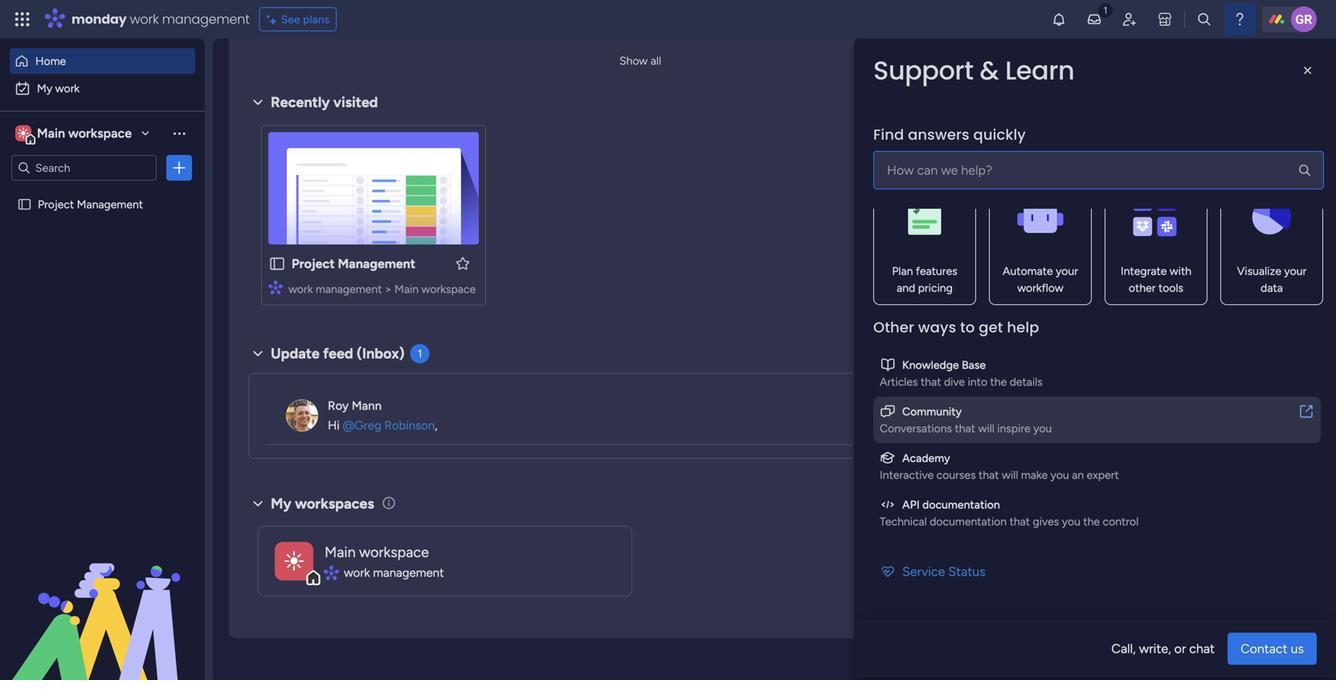 Task type: locate. For each thing, give the bounding box(es) containing it.
0 vertical spatial workspace
[[68, 126, 132, 141]]

roy
[[328, 399, 349, 413]]

0 horizontal spatial workflow
[[1018, 281, 1064, 295]]

0 vertical spatial documentation
[[923, 498, 1000, 512]]

my down the home
[[37, 82, 52, 95]]

inspired
[[1141, 237, 1187, 252]]

project management list box
[[0, 188, 205, 435]]

0 vertical spatial workflow
[[1146, 130, 1199, 146]]

link container element containing community
[[880, 403, 1315, 420]]

with inside integrate with other tools
[[1170, 264, 1192, 278]]

home option
[[10, 48, 195, 74]]

workspace down add to favorites icon
[[422, 282, 476, 296]]

knowledge base
[[903, 358, 986, 372]]

search container element
[[874, 125, 1324, 190]]

or
[[1175, 642, 1186, 657]]

work right monday
[[130, 10, 159, 28]]

templates right explore
[[1186, 185, 1244, 200]]

integrate with other tools link
[[1105, 175, 1208, 305]]

0 horizontal spatial get
[[979, 317, 1003, 338]]

0 vertical spatial project
[[38, 198, 74, 211]]

add to favorites image
[[455, 256, 471, 272]]

link container element containing knowledge base
[[880, 357, 1315, 374]]

templates down in
[[1154, 150, 1211, 165]]

details
[[1010, 375, 1043, 389]]

courses
[[937, 469, 976, 482]]

expert
[[1087, 469, 1119, 482]]

learn
[[1005, 53, 1075, 88], [1071, 237, 1103, 252], [1135, 302, 1163, 315]]

0 horizontal spatial &
[[980, 53, 999, 88]]

3 link container element from the top
[[880, 450, 1315, 467]]

0 horizontal spatial main
[[37, 126, 65, 141]]

2 vertical spatial learn
[[1135, 302, 1163, 315]]

other
[[1129, 281, 1156, 295]]

1 vertical spatial management
[[316, 282, 382, 296]]

management down search in workspace 'field'
[[77, 198, 143, 211]]

1 vertical spatial &
[[1107, 237, 1115, 252]]

learn down 'notifications' icon
[[1005, 53, 1075, 88]]

main inside workspace selection element
[[37, 126, 65, 141]]

project inside list box
[[38, 198, 74, 211]]

gives
[[1033, 515, 1059, 529]]

started
[[1177, 283, 1214, 297]]

management for work management
[[373, 566, 444, 580]]

articles that dive into the details
[[880, 375, 1043, 389]]

your inside automate your workflow
[[1056, 264, 1078, 278]]

that
[[921, 375, 942, 389], [955, 422, 976, 436], [979, 469, 999, 482], [1010, 515, 1030, 529]]

workflow inside automate your workflow
[[1018, 281, 1064, 295]]

learn inside header element
[[1005, 53, 1075, 88]]

chat
[[1190, 642, 1215, 657]]

2 vertical spatial you
[[1062, 515, 1081, 529]]

0 vertical spatial &
[[980, 53, 999, 88]]

1 vertical spatial project management
[[292, 256, 416, 272]]

documentation down courses
[[923, 498, 1000, 512]]

1 vertical spatial documentation
[[930, 515, 1007, 529]]

and
[[897, 281, 916, 295]]

visited
[[333, 94, 378, 111]]

extra links container element
[[874, 350, 1321, 537]]

0 vertical spatial templates
[[1154, 150, 1211, 165]]

the
[[991, 375, 1007, 389], [1084, 515, 1100, 529]]

show all button
[[613, 48, 668, 74]]

1 vertical spatial will
[[1002, 469, 1019, 482]]

1 horizontal spatial get
[[1118, 237, 1138, 252]]

1 vertical spatial workspace
[[422, 282, 476, 296]]

workflow inside boost your workflow in minutes with ready-made templates
[[1146, 130, 1199, 146]]

visualize your data
[[1237, 264, 1307, 295]]

your inside visualize your data
[[1285, 264, 1307, 278]]

features
[[916, 264, 958, 278]]

workspace
[[68, 126, 132, 141], [422, 282, 476, 296], [359, 544, 429, 561]]

0 horizontal spatial project
[[38, 198, 74, 211]]

contact left sales
[[1135, 438, 1177, 451]]

update
[[271, 345, 320, 362]]

your right the visualize
[[1285, 264, 1307, 278]]

search everything image
[[1197, 11, 1213, 27]]

main workspace button
[[11, 120, 157, 147]]

workspace options image
[[171, 125, 187, 141]]

link container element containing academy
[[880, 450, 1315, 467]]

project
[[38, 198, 74, 211], [292, 256, 335, 272]]

work inside my work option
[[55, 82, 80, 95]]

close recently visited image
[[248, 93, 268, 112]]

& up quickly
[[980, 53, 999, 88]]

& left the inspired
[[1107, 237, 1115, 252]]

project down search in workspace 'field'
[[38, 198, 74, 211]]

project for rightmost public board image
[[292, 256, 335, 272]]

0 horizontal spatial main workspace
[[37, 126, 132, 141]]

help image
[[1232, 11, 1248, 27]]

1 image
[[1099, 1, 1113, 19]]

0 vertical spatial contact
[[1135, 438, 1177, 451]]

workspace image
[[284, 547, 304, 576]]

project management down search in workspace 'field'
[[38, 198, 143, 211]]

main down my work
[[37, 126, 65, 141]]

contact left us
[[1241, 642, 1288, 657]]

& inside header element
[[980, 53, 999, 88]]

project management inside list box
[[38, 198, 143, 211]]

0 vertical spatial learn
[[1005, 53, 1075, 88]]

will
[[978, 422, 995, 436], [1002, 469, 1019, 482]]

2 vertical spatial main
[[325, 544, 356, 561]]

documentation down api documentation at the right of page
[[930, 515, 1007, 529]]

monday work management
[[72, 10, 250, 28]]

1 horizontal spatial public board image
[[268, 255, 286, 273]]

conversations that will inspire you
[[880, 422, 1052, 436]]

the left the control
[[1084, 515, 1100, 529]]

lottie animation image
[[0, 518, 205, 681]]

1 horizontal spatial with
[[1265, 130, 1290, 146]]

0 horizontal spatial project management
[[38, 198, 143, 211]]

explore templates button
[[1081, 177, 1303, 209]]

public board image inside project management list box
[[17, 197, 32, 212]]

your right the automate
[[1056, 264, 1078, 278]]

management for public board image in project management list box
[[77, 198, 143, 211]]

an
[[1072, 469, 1084, 482]]

quickly
[[974, 125, 1026, 145]]

>
[[385, 282, 392, 296]]

find answers quickly
[[874, 125, 1026, 145]]

1 link container element from the top
[[880, 357, 1315, 374]]

1 vertical spatial management
[[338, 256, 416, 272]]

you
[[1034, 422, 1052, 436], [1051, 469, 1070, 482], [1062, 515, 1081, 529]]

will right jan
[[978, 422, 995, 436]]

you right inspire
[[1034, 422, 1052, 436]]

with
[[1265, 130, 1290, 146], [1170, 264, 1192, 278]]

management up work management > main workspace
[[338, 256, 416, 272]]

contact inside button
[[1241, 642, 1288, 657]]

api documentation
[[903, 498, 1000, 512]]

invite members image
[[1122, 11, 1138, 27]]

0 vertical spatial public board image
[[17, 197, 32, 212]]

templates
[[1154, 150, 1211, 165], [1186, 185, 1244, 200]]

public board image
[[17, 197, 32, 212], [268, 255, 286, 273]]

Search in workspace field
[[34, 159, 134, 177]]

0 vertical spatial you
[[1034, 422, 1052, 436]]

roy mann
[[328, 399, 382, 413]]

1 vertical spatial main workspace
[[325, 544, 429, 561]]

the right into
[[991, 375, 1007, 389]]

answers
[[908, 125, 970, 145]]

1 vertical spatial with
[[1170, 264, 1192, 278]]

you left an
[[1051, 469, 1070, 482]]

0 horizontal spatial with
[[1170, 264, 1192, 278]]

2 vertical spatial workspace
[[359, 544, 429, 561]]

1 horizontal spatial management
[[338, 256, 416, 272]]

work down the home
[[55, 82, 80, 95]]

1 vertical spatial main
[[395, 282, 419, 296]]

get up integrate
[[1118, 237, 1138, 252]]

tools
[[1159, 281, 1184, 295]]

main right >
[[395, 282, 419, 296]]

documentation for technical
[[930, 515, 1007, 529]]

2 vertical spatial management
[[373, 566, 444, 580]]

my for my work
[[37, 82, 52, 95]]

in
[[1203, 130, 1213, 146]]

your for visualize
[[1285, 264, 1307, 278]]

2 link container element from the top
[[880, 403, 1315, 420]]

1 vertical spatial templates
[[1186, 185, 1244, 200]]

contact
[[1135, 438, 1177, 451], [1241, 642, 1288, 657]]

select product image
[[14, 11, 31, 27]]

management inside list box
[[77, 198, 143, 211]]

1 horizontal spatial will
[[1002, 469, 1019, 482]]

workspace selection element
[[15, 124, 134, 145]]

0 horizontal spatial public board image
[[17, 197, 32, 212]]

link container element containing api documentation
[[880, 497, 1315, 514]]

1 vertical spatial workflow
[[1018, 281, 1064, 295]]

project management up work management > main workspace
[[292, 256, 416, 272]]

getting started learn how monday.com works
[[1135, 283, 1287, 315]]

articles
[[880, 375, 918, 389]]

monday.com
[[1190, 302, 1255, 315]]

0 horizontal spatial my
[[37, 82, 52, 95]]

workspace image
[[15, 125, 31, 142], [18, 125, 29, 142], [275, 542, 313, 581]]

management
[[77, 198, 143, 211], [338, 256, 416, 272]]

2 horizontal spatial your
[[1285, 264, 1307, 278]]

main
[[37, 126, 65, 141], [395, 282, 419, 296], [325, 544, 356, 561]]

work up update
[[289, 282, 313, 296]]

4 link container element from the top
[[880, 497, 1315, 514]]

0 vertical spatial the
[[991, 375, 1007, 389]]

0 horizontal spatial contact
[[1135, 438, 1177, 451]]

your
[[1118, 130, 1143, 146], [1056, 264, 1078, 278], [1285, 264, 1307, 278]]

1 vertical spatial project
[[292, 256, 335, 272]]

knowledge
[[903, 358, 959, 372]]

1 horizontal spatial project
[[292, 256, 335, 272]]

0 vertical spatial main
[[37, 126, 65, 141]]

greg robinson image
[[1291, 6, 1317, 32]]

main workspace up search in workspace 'field'
[[37, 126, 132, 141]]

my right close my workspaces icon
[[271, 495, 292, 513]]

0 horizontal spatial your
[[1056, 264, 1078, 278]]

0 vertical spatial main workspace
[[37, 126, 132, 141]]

service status link
[[874, 556, 1321, 588]]

1 vertical spatial you
[[1051, 469, 1070, 482]]

1 horizontal spatial main
[[325, 544, 356, 561]]

my inside option
[[37, 82, 52, 95]]

contact us button
[[1228, 633, 1317, 666]]

1 horizontal spatial &
[[1107, 237, 1115, 252]]

workflow left in
[[1146, 130, 1199, 146]]

will left make
[[1002, 469, 1019, 482]]

workspace up search in workspace 'field'
[[68, 126, 132, 141]]

project up work management > main workspace
[[292, 256, 335, 272]]

0 horizontal spatial will
[[978, 422, 995, 436]]

automate your workflow link
[[989, 175, 1092, 305]]

0 vertical spatial management
[[162, 10, 250, 28]]

that down knowledge
[[921, 375, 942, 389]]

your for boost
[[1118, 130, 1143, 146]]

1 vertical spatial get
[[979, 317, 1003, 338]]

us
[[1291, 642, 1304, 657]]

my work option
[[10, 76, 195, 101]]

call,
[[1112, 642, 1136, 657]]

1 horizontal spatial the
[[1084, 515, 1100, 529]]

learn inside getting started learn how monday.com works
[[1135, 302, 1163, 315]]

getting
[[1135, 283, 1175, 297]]

1 horizontal spatial your
[[1118, 130, 1143, 146]]

work
[[130, 10, 159, 28], [55, 82, 80, 95], [289, 282, 313, 296], [344, 566, 370, 580]]

0 vertical spatial with
[[1265, 130, 1290, 146]]

documentation
[[923, 498, 1000, 512], [930, 515, 1007, 529]]

0 vertical spatial project management
[[38, 198, 143, 211]]

main right workspace icon
[[325, 544, 356, 561]]

help center element
[[1071, 344, 1312, 408]]

1 vertical spatial contact
[[1241, 642, 1288, 657]]

get
[[1118, 237, 1138, 252], [979, 317, 1003, 338]]

1 horizontal spatial workflow
[[1146, 130, 1199, 146]]

1 vertical spatial public board image
[[268, 255, 286, 273]]

project management for rightmost public board image
[[292, 256, 416, 272]]

contact sales
[[1135, 438, 1205, 451]]

0 vertical spatial management
[[77, 198, 143, 211]]

1 vertical spatial my
[[271, 495, 292, 513]]

your inside boost your workflow in minutes with ready-made templates
[[1118, 130, 1143, 146]]

with right "minutes"
[[1265, 130, 1290, 146]]

your up made
[[1118, 130, 1143, 146]]

plan features and pricing link
[[874, 175, 976, 305]]

roy mann image
[[286, 400, 318, 432]]

learn down getting
[[1135, 302, 1163, 315]]

link container element
[[880, 357, 1315, 374], [880, 403, 1315, 420], [880, 450, 1315, 467], [880, 497, 1315, 514]]

workflow down the automate
[[1018, 281, 1064, 295]]

management for rightmost public board image
[[338, 256, 416, 272]]

find
[[874, 125, 904, 145]]

get right the to
[[979, 317, 1003, 338]]

option
[[0, 190, 205, 193]]

1 horizontal spatial project management
[[292, 256, 416, 272]]

my work link
[[10, 76, 195, 101]]

0 horizontal spatial management
[[77, 198, 143, 211]]

project management for public board image in project management list box
[[38, 198, 143, 211]]

that left gives
[[1010, 515, 1030, 529]]

0 vertical spatial my
[[37, 82, 52, 95]]

workspace up work management at the bottom left of the page
[[359, 544, 429, 561]]

getting started element
[[1071, 267, 1312, 331]]

main workspace up work management at the bottom left of the page
[[325, 544, 429, 561]]

you right gives
[[1062, 515, 1081, 529]]

1 horizontal spatial my
[[271, 495, 292, 513]]

learn up automate your workflow
[[1071, 237, 1103, 252]]

0 horizontal spatial the
[[991, 375, 1007, 389]]

1 horizontal spatial contact
[[1241, 642, 1288, 657]]

with up tools
[[1170, 264, 1192, 278]]

link container element for conversations that will inspire you
[[880, 403, 1315, 420]]

write,
[[1139, 642, 1172, 657]]

support & learn
[[874, 53, 1075, 88]]



Task type: describe. For each thing, give the bounding box(es) containing it.
help button
[[1255, 635, 1311, 661]]

contact for contact sales
[[1135, 438, 1177, 451]]

other ways to get help
[[874, 317, 1040, 338]]

feed
[[323, 345, 353, 362]]

you for inspire
[[1034, 422, 1052, 436]]

see
[[281, 12, 300, 26]]

status
[[949, 565, 986, 580]]

1 vertical spatial the
[[1084, 515, 1100, 529]]

templates inside boost your workflow in minutes with ready-made templates
[[1154, 150, 1211, 165]]

interactive courses that will make you an expert
[[880, 469, 1119, 482]]

automate
[[1003, 264, 1053, 278]]

mann
[[352, 399, 382, 413]]

see plans button
[[259, 7, 337, 31]]

that left 24
[[955, 422, 976, 436]]

workspace inside button
[[68, 126, 132, 141]]

ways
[[918, 317, 957, 338]]

integrate
[[1121, 264, 1167, 278]]

close update feed (inbox) image
[[248, 344, 268, 364]]

0 vertical spatial get
[[1118, 237, 1138, 252]]

your for automate
[[1056, 264, 1078, 278]]

make
[[1021, 469, 1048, 482]]

into
[[968, 375, 988, 389]]

help
[[1007, 317, 1040, 338]]

How can we help? search field
[[874, 151, 1324, 190]]

explore templates
[[1140, 185, 1244, 200]]

recently
[[271, 94, 330, 111]]

my for my workspaces
[[271, 495, 292, 513]]

technical
[[880, 515, 927, 529]]

boost your workflow in minutes with ready-made templates
[[1081, 130, 1290, 165]]

management for work management > main workspace
[[316, 282, 382, 296]]

templates inside button
[[1186, 185, 1244, 200]]

contact us
[[1241, 642, 1304, 657]]

other
[[874, 317, 915, 338]]

pricing
[[918, 281, 953, 295]]

with inside boost your workflow in minutes with ready-made templates
[[1265, 130, 1290, 146]]

my workspaces
[[271, 495, 374, 513]]

sales
[[1180, 438, 1205, 451]]

notifications image
[[1051, 11, 1067, 27]]

you for gives
[[1062, 515, 1081, 529]]

inspire
[[998, 422, 1031, 436]]

workflow for boost
[[1146, 130, 1199, 146]]

link container element for interactive courses that will make you an expert
[[880, 450, 1315, 467]]

& for support
[[980, 53, 999, 88]]

show
[[620, 54, 648, 68]]

contact for contact us
[[1241, 642, 1288, 657]]

learn & get inspired
[[1071, 237, 1187, 252]]

help
[[1268, 640, 1297, 656]]

works
[[1257, 302, 1287, 315]]

1 horizontal spatial main workspace
[[325, 544, 429, 561]]

main workspace inside workspace selection element
[[37, 126, 132, 141]]

update feed (inbox)
[[271, 345, 405, 362]]

support
[[874, 53, 974, 88]]

to
[[960, 317, 975, 338]]

work right workspace icon
[[344, 566, 370, 580]]

explore
[[1140, 185, 1183, 200]]

all
[[651, 54, 661, 68]]

lottie animation element
[[0, 518, 205, 681]]

plan
[[892, 264, 913, 278]]

technical documentation that gives you the control
[[880, 515, 1139, 529]]

interactive
[[880, 469, 934, 482]]

home
[[35, 54, 66, 68]]

1 vertical spatial learn
[[1071, 237, 1103, 252]]

header element
[[854, 39, 1336, 209]]

project for public board image in project management list box
[[38, 198, 74, 211]]

24
[[981, 408, 995, 423]]

jan
[[959, 408, 978, 423]]

ready-
[[1081, 150, 1118, 165]]

0 vertical spatial will
[[978, 422, 995, 436]]

my work
[[37, 82, 80, 95]]

community
[[903, 405, 962, 419]]

show all
[[620, 54, 661, 68]]

workflow for automate
[[1018, 281, 1064, 295]]

minutes
[[1216, 130, 1262, 146]]

dive
[[944, 375, 965, 389]]

service
[[903, 565, 945, 580]]

service status
[[903, 565, 986, 580]]

update feed image
[[1087, 11, 1103, 27]]

monday
[[72, 10, 127, 28]]

base
[[962, 358, 986, 372]]

work management > main workspace
[[289, 282, 476, 296]]

how
[[1165, 302, 1187, 315]]

link container element for articles that dive into the details
[[880, 357, 1315, 374]]

api
[[903, 498, 920, 512]]

close my workspaces image
[[248, 494, 268, 514]]

integrate with other tools
[[1121, 264, 1192, 295]]

boost
[[1081, 130, 1115, 146]]

call, write, or chat
[[1112, 642, 1215, 657]]

that right courses
[[979, 469, 999, 482]]

learn for support & learn
[[1005, 53, 1075, 88]]

(inbox)
[[357, 345, 405, 362]]

visualize
[[1237, 264, 1282, 278]]

plans
[[303, 12, 330, 26]]

home link
[[10, 48, 195, 74]]

2 horizontal spatial main
[[395, 282, 419, 296]]

conversations
[[880, 422, 952, 436]]

link container element for technical documentation that gives you the control
[[880, 497, 1315, 514]]

options image
[[171, 160, 187, 176]]

& for learn
[[1107, 237, 1115, 252]]

documentation for api
[[923, 498, 1000, 512]]

contact sales element
[[1071, 421, 1312, 486]]

visualize your data link
[[1221, 175, 1324, 305]]

workspaces
[[295, 495, 374, 513]]

monday marketplace image
[[1157, 11, 1173, 27]]

recently visited
[[271, 94, 378, 111]]

academy
[[903, 452, 950, 465]]

work management
[[344, 566, 444, 580]]

control
[[1103, 515, 1139, 529]]

templates image image
[[1086, 5, 1298, 116]]

learn for getting started learn how monday.com works
[[1135, 302, 1163, 315]]



Task type: vqa. For each thing, say whether or not it's contained in the screenshot.
Project Management Link to the top
no



